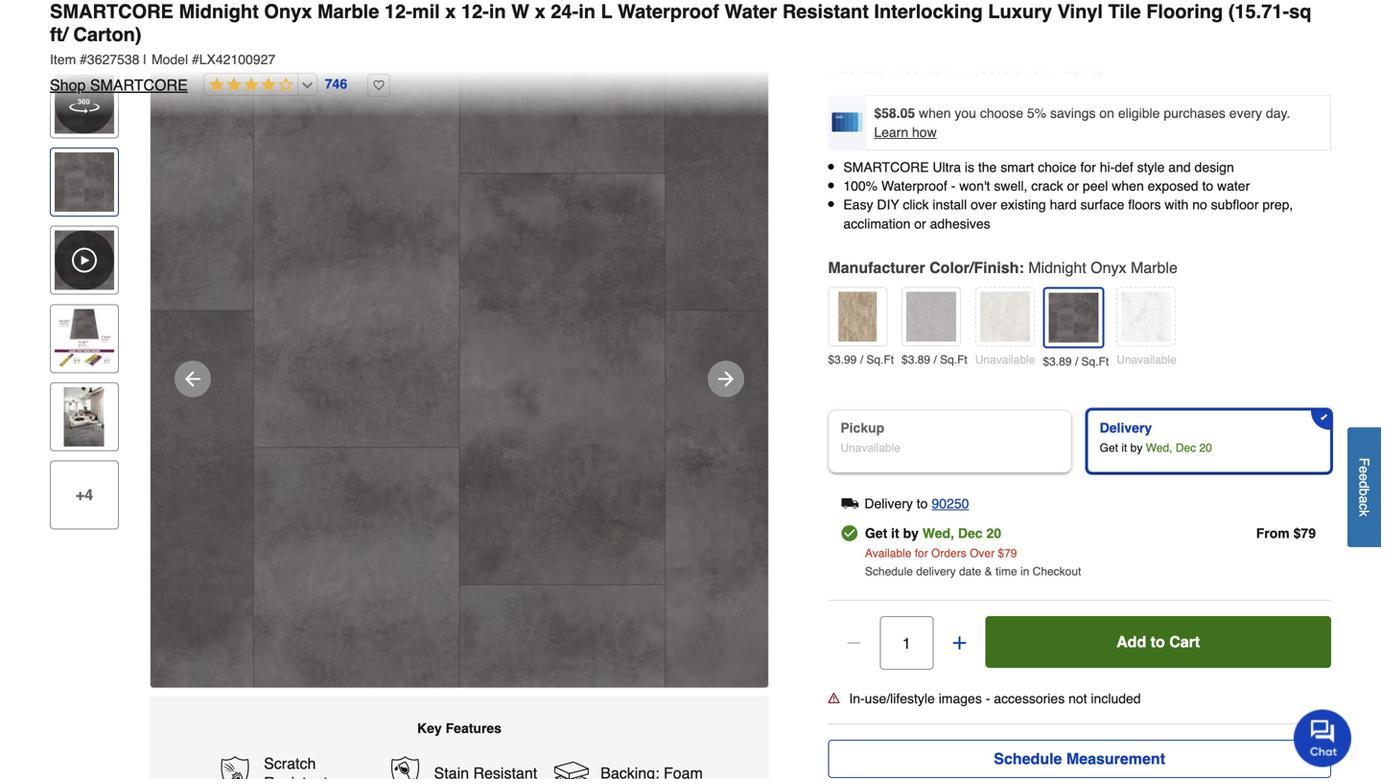 Task type: describe. For each thing, give the bounding box(es) containing it.
florence travertine image
[[980, 292, 1030, 342]]

a
[[1357, 496, 1372, 504]]

1 horizontal spatial midnight
[[1029, 259, 1087, 277]]

price:
[[889, 61, 923, 76]]

swell,
[[994, 179, 1028, 194]]

check circle filled image
[[842, 525, 858, 542]]

smartcore for easy
[[844, 160, 929, 175]]

get inside get it by wed, dec 20 available for orders over $79 schedule delivery date & time in checkout
[[865, 526, 888, 541]]

adhesives
[[930, 216, 991, 231]]

delivery to 90250
[[865, 496, 969, 512]]

stain resistant yes element
[[379, 754, 545, 780]]

model
[[152, 52, 188, 67]]

to inside smartcore ultra is the smart choice for hi-def style and design 100% waterproof - won't swell, crack or peel when exposed to water easy diy click install over existing hard surface floors with no subfloor prep, acclimation or adhesives
[[1202, 179, 1214, 194]]

746
[[325, 76, 347, 92]]

it inside get it by wed, dec 20 available for orders over $79 schedule delivery date & time in checkout
[[891, 526, 900, 541]]

$3.89 for "sabella marble" image
[[902, 353, 931, 367]]

delivery get it by wed, dec 20
[[1100, 421, 1212, 455]]

learn
[[874, 125, 909, 140]]

over
[[971, 197, 997, 213]]

2 # from the left
[[192, 52, 199, 67]]

+4
[[76, 486, 93, 504]]

sq.ft for "sabella marble" image
[[940, 353, 968, 367]]

included
[[1091, 692, 1141, 707]]

$3.89 / sq.ft for "sabella marble" image
[[902, 353, 968, 367]]

by inside get it by wed, dec 20 available for orders over $79 schedule delivery date & time in checkout
[[903, 526, 919, 541]]

pickup
[[841, 421, 885, 436]]

over
[[970, 547, 995, 561]]

0 vertical spatial or
[[1067, 179, 1079, 194]]

peel
[[1083, 179, 1108, 194]]

when inside smartcore ultra is the smart choice for hi-def style and design 100% waterproof - won't swell, crack or peel when exposed to water easy diy click install over existing hard surface floors with no subfloor prep, acclimation or adhesives
[[1112, 179, 1144, 194]]

water
[[1217, 179, 1250, 194]]

easy
[[844, 197, 873, 213]]

arrow right image
[[715, 368, 738, 391]]

(15.71-
[[1229, 0, 1289, 23]]

to for delivery to 90250
[[917, 496, 928, 512]]

get inside delivery get it by wed, dec 20
[[1100, 442, 1119, 455]]

not
[[1069, 692, 1087, 707]]

choice
[[1038, 160, 1077, 175]]

measurement
[[1067, 751, 1166, 769]]

smartcore  #lx42100927 - thumbnail3 image
[[55, 388, 114, 447]]

scratch resistant yes element
[[208, 754, 379, 780]]

acclimation
[[844, 216, 911, 231]]

hard
[[1050, 197, 1077, 213]]

color/finish
[[930, 259, 1019, 277]]

+4 button
[[50, 461, 119, 530]]

def
[[1115, 160, 1134, 175]]

no
[[1193, 197, 1208, 213]]

crack
[[1031, 179, 1064, 194]]

add to cart button
[[986, 617, 1332, 669]]

click
[[903, 197, 929, 213]]

how
[[912, 125, 937, 140]]

exposed
[[1148, 179, 1199, 194]]

waterproof inside smartcore ultra is the smart choice for hi-def style and design 100% waterproof - won't swell, crack or peel when exposed to water easy diy click install over existing hard surface floors with no subfloor prep, acclimation or adhesives
[[882, 179, 948, 194]]

1 horizontal spatial onyx
[[1091, 259, 1127, 277]]

smartcore for ft/
[[50, 0, 174, 23]]

$58.05
[[874, 106, 915, 121]]

by inside delivery get it by wed, dec 20
[[1131, 442, 1143, 455]]

wed, inside delivery get it by wed, dec 20
[[1146, 442, 1173, 455]]

24-
[[551, 0, 579, 23]]

design
[[1195, 160, 1234, 175]]

time
[[996, 565, 1018, 579]]

manufacturer
[[828, 259, 925, 277]]

$3.89 for midnight onyx marble image
[[1043, 355, 1072, 369]]

style
[[1137, 160, 1165, 175]]

f e e d b a c k
[[1357, 458, 1372, 517]]

purchase
[[828, 61, 885, 76]]

shop
[[50, 76, 86, 94]]

minus image
[[845, 634, 864, 653]]

choose
[[980, 106, 1024, 121]]

smartcore  #lx42100927 - thumbnail2 image
[[55, 309, 114, 369]]

1 vertical spatial -
[[986, 692, 990, 707]]

chat invite button image
[[1294, 709, 1353, 768]]

add
[[1117, 634, 1147, 652]]

savings
[[1050, 106, 1096, 121]]

)
[[1098, 61, 1103, 76]]

wed, inside get it by wed, dec 20 available for orders over $79 schedule delivery date & time in checkout
[[923, 526, 955, 541]]

delivery for get
[[1100, 421, 1152, 436]]

sq.ft.
[[1062, 61, 1098, 76]]

cart
[[1170, 634, 1200, 652]]

d
[[1357, 481, 1372, 489]]

date
[[959, 565, 982, 579]]

from $79
[[1256, 526, 1316, 541]]

in-use/lifestyle images - accessories not included
[[849, 692, 1141, 707]]

:
[[1019, 259, 1024, 277]]

1 vertical spatial marble
[[1131, 259, 1178, 277]]

resistant inside smartcore midnight onyx marble 12-mil x 12-in w x 24-in l waterproof water resistant interlocking luxury vinyl tile flooring (15.71-sq ft/ carton) item # 3627538 | model # lx42100927
[[783, 0, 869, 23]]

truck filled image
[[842, 495, 859, 513]]

features
[[446, 721, 502, 737]]

1 x from the left
[[445, 0, 456, 23]]

images
[[939, 692, 982, 707]]

midnight onyx marble image
[[1049, 293, 1099, 343]]

l
[[601, 0, 613, 23]]

schedule measurement button
[[828, 741, 1332, 779]]

prep,
[[1263, 197, 1293, 213]]

luxury
[[988, 0, 1052, 23]]

f
[[1357, 458, 1372, 466]]

2 x from the left
[[535, 0, 546, 23]]

tile
[[1109, 0, 1141, 23]]

lx42100927
[[199, 52, 275, 67]]

1 horizontal spatial in
[[579, 0, 596, 23]]

sabella marble image
[[907, 292, 956, 342]]

for inside smartcore ultra is the smart choice for hi-def style and design 100% waterproof - won't swell, crack or peel when exposed to water easy diy click install over existing hard surface floors with no subfloor prep, acclimation or adhesives
[[1081, 160, 1096, 175]]

smartcore midnight onyx marble 12-mil x 12-in w x 24-in l waterproof water resistant interlocking luxury vinyl tile flooring (15.71-sq ft/ carton) item # 3627538 | model # lx42100927
[[50, 0, 1312, 67]]

0 horizontal spatial unavailable
[[841, 442, 901, 455]]

4.3 stars image
[[204, 77, 293, 94]]

15.71
[[1025, 61, 1059, 76]]

Stepper number input field with increment and decrement buttons number field
[[880, 617, 934, 671]]

scratch resistant
[[264, 756, 328, 780]]

smartcore  #lx42100927 - thumbnail image
[[55, 153, 114, 212]]

to for add to cart
[[1151, 634, 1165, 652]]

5%
[[1027, 106, 1047, 121]]

when inside $58.05 when you choose 5% savings on eligible purchases every day. learn how
[[919, 106, 951, 121]]

get it by wed, dec 20 available for orders over $79 schedule delivery date & time in checkout
[[865, 526, 1081, 579]]

b
[[1357, 489, 1372, 496]]

for inside get it by wed, dec 20 available for orders over $79 schedule delivery date & time in checkout
[[915, 547, 928, 561]]

0 horizontal spatial in
[[489, 0, 506, 23]]



Task type: vqa. For each thing, say whether or not it's contained in the screenshot.
"It appears that I've been charged multiple times for an order. How can I resolve this?"
no



Task type: locate. For each thing, give the bounding box(es) containing it.
1 vertical spatial schedule
[[994, 751, 1062, 769]]

hi-
[[1100, 160, 1115, 175]]

0 horizontal spatial waterproof
[[618, 0, 719, 23]]

schedule measurement
[[994, 751, 1166, 769]]

-
[[951, 179, 956, 194], [986, 692, 990, 707]]

$3.99 / sq.ft
[[828, 353, 894, 367]]

use/lifestyle
[[865, 692, 935, 707]]

0 horizontal spatial -
[[951, 179, 956, 194]]

diy
[[877, 197, 899, 213]]

0 vertical spatial get
[[1100, 442, 1119, 455]]

in left w
[[489, 0, 506, 23]]

sq.ft down midnight onyx marble image
[[1082, 355, 1109, 369]]

1 vertical spatial smartcore
[[90, 76, 188, 94]]

1 horizontal spatial #
[[192, 52, 199, 67]]

or down click
[[914, 216, 926, 231]]

1 horizontal spatial sq.ft
[[940, 353, 968, 367]]

floors
[[1128, 197, 1161, 213]]

unavailable for mandalay marble image in the top of the page
[[1117, 353, 1177, 367]]

1 horizontal spatial dec
[[1176, 442, 1196, 455]]

smartcore
[[50, 0, 174, 23], [90, 76, 188, 94], [844, 160, 929, 175]]

/ for "sabella marble" image
[[934, 353, 937, 367]]

with
[[1165, 197, 1189, 213]]

orders
[[932, 547, 967, 561]]

1 vertical spatial $79
[[998, 547, 1017, 561]]

2 horizontal spatial to
[[1202, 179, 1214, 194]]

$3.89 / sq.ft down "sabella marble" image
[[902, 353, 968, 367]]

f e e d b a c k button
[[1348, 428, 1381, 548]]

vinyl
[[1058, 0, 1103, 23]]

0 horizontal spatial x
[[445, 0, 456, 23]]

option group containing pickup
[[821, 402, 1339, 481]]

$3.89
[[902, 353, 931, 367], [1043, 355, 1072, 369]]

tivoli travertine image
[[833, 292, 883, 342]]

delivery inside delivery get it by wed, dec 20
[[1100, 421, 1152, 436]]

0 horizontal spatial wed,
[[923, 526, 955, 541]]

marble inside smartcore midnight onyx marble 12-mil x 12-in w x 24-in l waterproof water resistant interlocking luxury vinyl tile flooring (15.71-sq ft/ carton) item # 3627538 | model # lx42100927
[[317, 0, 379, 23]]

2 horizontal spatial sq.ft
[[1082, 355, 1109, 369]]

1 vertical spatial for
[[915, 547, 928, 561]]

1 horizontal spatial unavailable
[[975, 353, 1036, 367]]

shop smartcore
[[50, 76, 188, 94]]

0 vertical spatial it
[[1122, 442, 1128, 455]]

$79 right 'from'
[[1294, 526, 1316, 541]]

0 horizontal spatial by
[[903, 526, 919, 541]]

0 horizontal spatial $3.89
[[902, 353, 931, 367]]

warning image
[[828, 693, 840, 705]]

carton)
[[73, 24, 142, 46]]

$3.89 down midnight onyx marble image
[[1043, 355, 1072, 369]]

in-
[[849, 692, 865, 707]]

(covers
[[974, 61, 1021, 76]]

smartcore up carton)
[[50, 0, 174, 23]]

12- up 'heart outline' icon
[[385, 0, 412, 23]]

wed,
[[1146, 442, 1173, 455], [923, 526, 955, 541]]

arrow left image
[[181, 368, 204, 391]]

#
[[80, 52, 87, 67], [192, 52, 199, 67]]

1 horizontal spatial to
[[1151, 634, 1165, 652]]

0 vertical spatial by
[[1131, 442, 1143, 455]]

/ down "sabella marble" image
[[934, 353, 937, 367]]

mil
[[412, 0, 440, 23]]

1 horizontal spatial $3.89
[[1043, 355, 1072, 369]]

delivery
[[916, 565, 956, 579]]

day.
[[1266, 106, 1291, 121]]

resistant up purchase
[[783, 0, 869, 23]]

1 12- from the left
[[385, 0, 412, 23]]

it inside delivery get it by wed, dec 20
[[1122, 442, 1128, 455]]

90250
[[932, 496, 969, 512]]

0 vertical spatial schedule
[[865, 565, 913, 579]]

sq.ft down "sabella marble" image
[[940, 353, 968, 367]]

unavailable down florence travertine image
[[975, 353, 1036, 367]]

1 horizontal spatial x
[[535, 0, 546, 23]]

x right w
[[535, 0, 546, 23]]

0 horizontal spatial 12-
[[385, 0, 412, 23]]

2 e from the top
[[1357, 474, 1372, 481]]

1 horizontal spatial schedule
[[994, 751, 1062, 769]]

waterproof up click
[[882, 179, 948, 194]]

20 inside get it by wed, dec 20 available for orders over $79 schedule delivery date & time in checkout
[[987, 526, 1002, 541]]

0 vertical spatial waterproof
[[618, 0, 719, 23]]

0 vertical spatial to
[[1202, 179, 1214, 194]]

every
[[1230, 106, 1262, 121]]

0 vertical spatial for
[[1081, 160, 1096, 175]]

smartcore ultra is the smart choice for hi-def style and design 100% waterproof - won't swell, crack or peel when exposed to water easy diy click install over existing hard surface floors with no subfloor prep, acclimation or adhesives
[[844, 160, 1293, 231]]

$79
[[1294, 526, 1316, 541], [998, 547, 1017, 561]]

0 horizontal spatial resistant
[[264, 775, 328, 780]]

2 vertical spatial smartcore
[[844, 160, 929, 175]]

is
[[965, 160, 975, 175]]

1 vertical spatial resistant
[[264, 775, 328, 780]]

1 horizontal spatial it
[[1122, 442, 1128, 455]]

schedule inside get it by wed, dec 20 available for orders over $79 schedule delivery date & time in checkout
[[865, 565, 913, 579]]

3627538
[[87, 52, 139, 67]]

2 vertical spatial to
[[1151, 634, 1165, 652]]

/ down midnight onyx marble image
[[1075, 355, 1078, 369]]

1 horizontal spatial $79
[[1294, 526, 1316, 541]]

0 vertical spatial 20
[[1200, 442, 1212, 455]]

checkout
[[1033, 565, 1081, 579]]

smartcore  #lx42100927 image
[[151, 71, 768, 688]]

100%
[[844, 179, 878, 194]]

1 horizontal spatial 20
[[1200, 442, 1212, 455]]

the
[[978, 160, 997, 175]]

onyx inside smartcore midnight onyx marble 12-mil x 12-in w x 24-in l waterproof water resistant interlocking luxury vinyl tile flooring (15.71-sq ft/ carton) item # 3627538 | model # lx42100927
[[264, 0, 312, 23]]

0 horizontal spatial when
[[919, 106, 951, 121]]

schedule down available in the right of the page
[[865, 565, 913, 579]]

1 vertical spatial dec
[[958, 526, 983, 541]]

0 vertical spatial wed,
[[1146, 442, 1173, 455]]

item
[[50, 52, 76, 67]]

1 vertical spatial to
[[917, 496, 928, 512]]

eligible
[[1118, 106, 1160, 121]]

0 vertical spatial when
[[919, 106, 951, 121]]

mandalay marble image
[[1122, 292, 1171, 342]]

1 # from the left
[[80, 52, 87, 67]]

0 vertical spatial resistant
[[783, 0, 869, 23]]

waterproof inside smartcore midnight onyx marble 12-mil x 12-in w x 24-in l waterproof water resistant interlocking luxury vinyl tile flooring (15.71-sq ft/ carton) item # 3627538 | model # lx42100927
[[618, 0, 719, 23]]

0 vertical spatial -
[[951, 179, 956, 194]]

midnight up lx42100927
[[179, 0, 259, 23]]

purchases
[[1164, 106, 1226, 121]]

1 horizontal spatial 12-
[[461, 0, 489, 23]]

2 horizontal spatial in
[[1021, 565, 1030, 579]]

in right time
[[1021, 565, 1030, 579]]

backing foam element
[[545, 754, 711, 780]]

0 horizontal spatial or
[[914, 216, 926, 231]]

1 horizontal spatial waterproof
[[882, 179, 948, 194]]

interlocking
[[874, 0, 983, 23]]

0 horizontal spatial #
[[80, 52, 87, 67]]

0 vertical spatial dec
[[1176, 442, 1196, 455]]

delivery for to
[[865, 496, 913, 512]]

in inside get it by wed, dec 20 available for orders over $79 schedule delivery date & time in checkout
[[1021, 565, 1030, 579]]

e
[[1357, 466, 1372, 474], [1357, 474, 1372, 481]]

0 horizontal spatial for
[[915, 547, 928, 561]]

0 horizontal spatial to
[[917, 496, 928, 512]]

from
[[1256, 526, 1290, 541]]

key features
[[417, 721, 502, 737]]

delivery
[[1100, 421, 1152, 436], [865, 496, 913, 512]]

smartcore down |
[[90, 76, 188, 94]]

item number 3 6 2 7 5 3 8 and model number l x 4 2 1 0 0 9 2 7 element
[[50, 50, 1332, 69]]

option group
[[821, 402, 1339, 481]]

in left 'l'
[[579, 0, 596, 23]]

schedule inside button
[[994, 751, 1062, 769]]

c
[[1357, 504, 1372, 510]]

plus image
[[950, 634, 969, 653]]

# right item
[[80, 52, 87, 67]]

marble up mandalay marble image in the top of the page
[[1131, 259, 1178, 277]]

sq.ft right $3.99
[[867, 353, 894, 367]]

1 vertical spatial when
[[1112, 179, 1144, 194]]

when down def
[[1112, 179, 1144, 194]]

add to cart
[[1117, 634, 1200, 652]]

e up b
[[1357, 474, 1372, 481]]

key
[[417, 721, 442, 737]]

1 horizontal spatial wed,
[[1146, 442, 1173, 455]]

/ for midnight onyx marble image
[[1075, 355, 1078, 369]]

marble up 746
[[317, 0, 379, 23]]

to
[[1202, 179, 1214, 194], [917, 496, 928, 512], [1151, 634, 1165, 652]]

$3.89 / sq.ft for midnight onyx marble image
[[1043, 355, 1109, 369]]

2 horizontal spatial /
[[1075, 355, 1078, 369]]

1 horizontal spatial /
[[934, 353, 937, 367]]

dec inside delivery get it by wed, dec 20
[[1176, 442, 1196, 455]]

sq.ft for midnight onyx marble image
[[1082, 355, 1109, 369]]

unavailable down mandalay marble image in the top of the page
[[1117, 353, 1177, 367]]

1 horizontal spatial by
[[1131, 442, 1143, 455]]

1 horizontal spatial or
[[1067, 179, 1079, 194]]

1 vertical spatial or
[[914, 216, 926, 231]]

subfloor
[[1211, 197, 1259, 213]]

0 horizontal spatial delivery
[[865, 496, 913, 512]]

smartcore inside smartcore midnight onyx marble 12-mil x 12-in w x 24-in l waterproof water resistant interlocking luxury vinyl tile flooring (15.71-sq ft/ carton) item # 3627538 | model # lx42100927
[[50, 0, 174, 23]]

- up install
[[951, 179, 956, 194]]

12- left w
[[461, 0, 489, 23]]

or up hard at the right of page
[[1067, 179, 1079, 194]]

flooring
[[1147, 0, 1223, 23]]

water
[[725, 0, 777, 23]]

1 horizontal spatial resistant
[[783, 0, 869, 23]]

resistant down scratch
[[264, 775, 328, 780]]

2 horizontal spatial unavailable
[[1117, 353, 1177, 367]]

0 horizontal spatial schedule
[[865, 565, 913, 579]]

k
[[1357, 510, 1372, 517]]

schedule
[[865, 565, 913, 579], [994, 751, 1062, 769]]

0 horizontal spatial it
[[891, 526, 900, 541]]

0 horizontal spatial $79
[[998, 547, 1017, 561]]

1 vertical spatial 20
[[987, 526, 1002, 541]]

dec
[[1176, 442, 1196, 455], [958, 526, 983, 541]]

smartcore inside smartcore ultra is the smart choice for hi-def style and design 100% waterproof - won't swell, crack or peel when exposed to water easy diy click install over existing hard surface floors with no subfloor prep, acclimation or adhesives
[[844, 160, 929, 175]]

for left hi-
[[1081, 160, 1096, 175]]

to left 90250
[[917, 496, 928, 512]]

20 inside delivery get it by wed, dec 20
[[1200, 442, 1212, 455]]

1 horizontal spatial marble
[[1131, 259, 1178, 277]]

1 vertical spatial midnight
[[1029, 259, 1087, 277]]

to down the design
[[1202, 179, 1214, 194]]

0 horizontal spatial onyx
[[264, 0, 312, 23]]

1 e from the top
[[1357, 466, 1372, 474]]

0 horizontal spatial marble
[[317, 0, 379, 23]]

x right mil
[[445, 0, 456, 23]]

1 horizontal spatial -
[[986, 692, 990, 707]]

0 vertical spatial delivery
[[1100, 421, 1152, 436]]

$3.99
[[828, 353, 857, 367]]

e up the d at the bottom right of the page
[[1357, 466, 1372, 474]]

ft/
[[50, 24, 68, 46]]

1 horizontal spatial when
[[1112, 179, 1144, 194]]

1 horizontal spatial $3.89 / sq.ft
[[1043, 355, 1109, 369]]

$3.89 / sq.ft down midnight onyx marble image
[[1043, 355, 1109, 369]]

accessories
[[994, 692, 1065, 707]]

smartcore up 100%
[[844, 160, 929, 175]]

waterproof
[[618, 0, 719, 23], [882, 179, 948, 194]]

- inside smartcore ultra is the smart choice for hi-def style and design 100% waterproof - won't swell, crack or peel when exposed to water easy diy click install over existing hard surface floors with no subfloor prep, acclimation or adhesives
[[951, 179, 956, 194]]

1 horizontal spatial get
[[1100, 442, 1119, 455]]

$3.89 down "sabella marble" image
[[902, 353, 931, 367]]

when up the how
[[919, 106, 951, 121]]

unavailable
[[975, 353, 1036, 367], [1117, 353, 1177, 367], [841, 442, 901, 455]]

0 vertical spatial smartcore
[[50, 0, 174, 23]]

manufacturer color/finish : midnight onyx marble
[[828, 259, 1178, 277]]

1 vertical spatial onyx
[[1091, 259, 1127, 277]]

# right model
[[192, 52, 199, 67]]

/ for tivoli travertine image
[[860, 353, 863, 367]]

0 horizontal spatial get
[[865, 526, 888, 541]]

0 vertical spatial marble
[[317, 0, 379, 23]]

- right images
[[986, 692, 990, 707]]

midnight right : on the top
[[1029, 259, 1087, 277]]

0 horizontal spatial $3.89 / sq.ft
[[902, 353, 968, 367]]

onyx up lx42100927
[[264, 0, 312, 23]]

$58.05 when you choose 5% savings on eligible purchases every day. learn how
[[874, 106, 1291, 140]]

in
[[489, 0, 506, 23], [579, 0, 596, 23], [1021, 565, 1030, 579]]

for
[[1081, 160, 1096, 175], [915, 547, 928, 561]]

to right add
[[1151, 634, 1165, 652]]

purchase price: $61.11 (covers 15.71 sq.ft. )
[[828, 61, 1103, 76]]

midnight inside smartcore midnight onyx marble 12-mil x 12-in w x 24-in l waterproof water resistant interlocking luxury vinyl tile flooring (15.71-sq ft/ carton) item # 3627538 | model # lx42100927
[[179, 0, 259, 23]]

it
[[1122, 442, 1128, 455], [891, 526, 900, 541]]

1 vertical spatial waterproof
[[882, 179, 948, 194]]

get
[[1100, 442, 1119, 455], [865, 526, 888, 541]]

schedule down the accessories
[[994, 751, 1062, 769]]

1 vertical spatial wed,
[[923, 526, 955, 541]]

w
[[511, 0, 530, 23]]

unavailable down pickup
[[841, 442, 901, 455]]

dec inside get it by wed, dec 20 available for orders over $79 schedule delivery date & time in checkout
[[958, 526, 983, 541]]

0 horizontal spatial sq.ft
[[867, 353, 894, 367]]

smart
[[1001, 160, 1034, 175]]

1 vertical spatial get
[[865, 526, 888, 541]]

sq.ft for tivoli travertine image
[[867, 353, 894, 367]]

unavailable for florence travertine image
[[975, 353, 1036, 367]]

0 horizontal spatial midnight
[[179, 0, 259, 23]]

for up delivery
[[915, 547, 928, 561]]

1 horizontal spatial for
[[1081, 160, 1096, 175]]

waterproof up item number 3 6 2 7 5 3 8 and model number l x 4 2 1 0 0 9 2 7 element
[[618, 0, 719, 23]]

resistant
[[783, 0, 869, 23], [264, 775, 328, 780]]

ultra
[[933, 160, 961, 175]]

pickup unavailable
[[841, 421, 901, 455]]

$79 up time
[[998, 547, 1017, 561]]

scratch
[[264, 756, 316, 773]]

$79 inside get it by wed, dec 20 available for orders over $79 schedule delivery date & time in checkout
[[998, 547, 1017, 561]]

90250 button
[[932, 492, 969, 516]]

0 horizontal spatial 20
[[987, 526, 1002, 541]]

2 12- from the left
[[461, 0, 489, 23]]

0 horizontal spatial /
[[860, 353, 863, 367]]

1 vertical spatial by
[[903, 526, 919, 541]]

0 horizontal spatial dec
[[958, 526, 983, 541]]

surface
[[1081, 197, 1125, 213]]

won't
[[960, 179, 990, 194]]

1 vertical spatial it
[[891, 526, 900, 541]]

0 vertical spatial midnight
[[179, 0, 259, 23]]

onyx up midnight onyx marble image
[[1091, 259, 1127, 277]]

/ right $3.99
[[860, 353, 863, 367]]

to inside button
[[1151, 634, 1165, 652]]

1 horizontal spatial delivery
[[1100, 421, 1152, 436]]

heart outline image
[[368, 74, 391, 97]]



